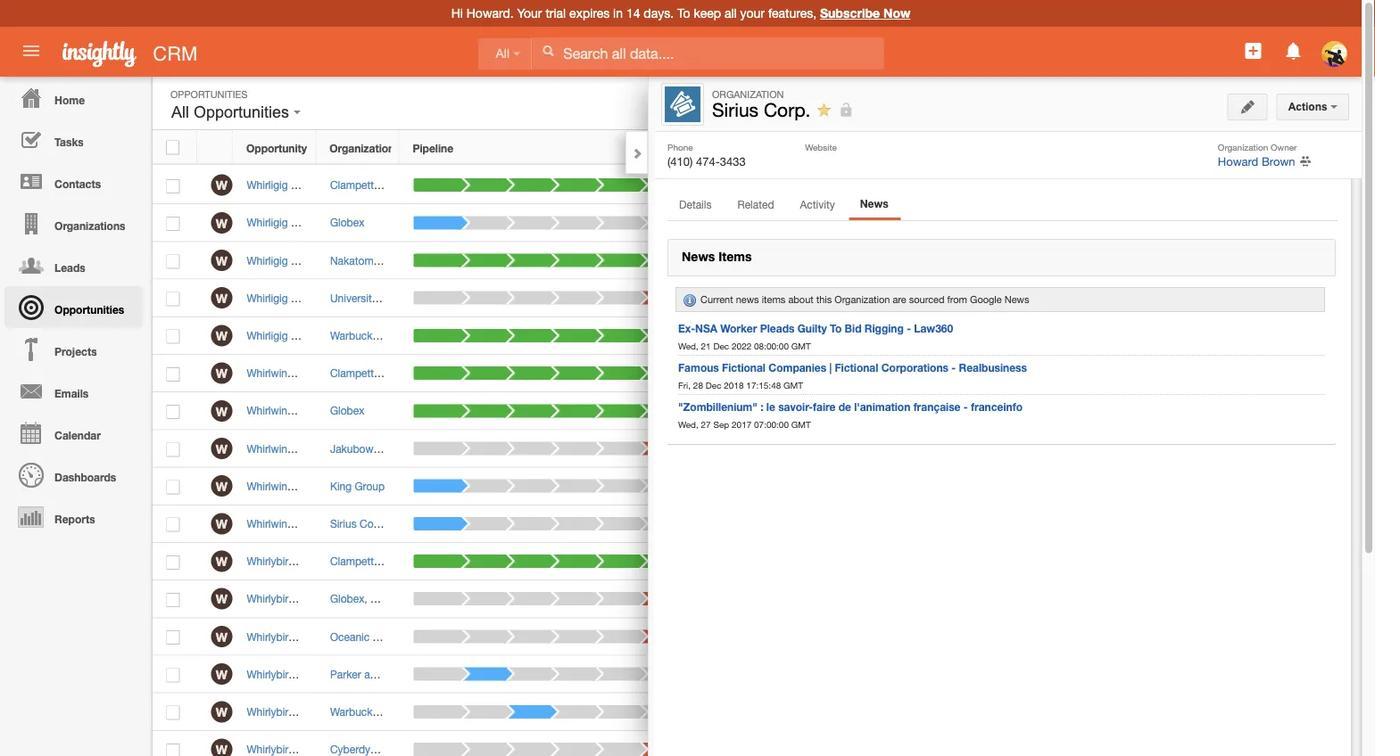 Task type: vqa. For each thing, say whether or not it's contained in the screenshot.
1st 16- from the bottom
yes



Task type: describe. For each thing, give the bounding box(es) containing it.
subscribe
[[820, 6, 880, 21]]

hi
[[451, 6, 463, 21]]

whirlwinder x520 - jakubowski llc - jason castillo link
[[247, 443, 506, 455]]

10 w row from the top
[[153, 506, 1089, 543]]

warbucks industries for g990
[[330, 330, 428, 342]]

sample_data link
[[1118, 309, 1177, 328]]

oceanic airlines
[[330, 631, 407, 643]]

roger for whirlybird g550 - warbucks industries - roger mills
[[442, 706, 470, 719]]

2 horizontal spatial news
[[1005, 294, 1029, 306]]

16-dec-23 for singapore
[[726, 179, 777, 191]]

your recent imports
[[1100, 235, 1220, 246]]

whirlybird g550 - parker and company - lisa parker link
[[247, 669, 508, 681]]

2 systems from the left
[[387, 744, 428, 756]]

2 column header from the left
[[915, 131, 999, 165]]

|
[[830, 361, 832, 374]]

follow image for whirligig g990 - clampett oil and gas, singapore - aaron lang
[[1013, 178, 1030, 195]]

2 company from the left
[[389, 669, 435, 681]]

12 w row from the top
[[153, 581, 1089, 619]]

sakda
[[448, 631, 479, 643]]

w for whirligig g990 - clampett oil and gas, singapore - aaron lang
[[216, 178, 228, 193]]

$‎300,000.00 for whirligig g990 - warbucks industries - roger mills
[[955, 330, 1015, 342]]

whirlybird for whirlybird g550 - globex, spain - katherine reyes
[[247, 593, 295, 606]]

whirlybird for whirlybird g550 - oceanic airlines - mark sakda
[[247, 631, 295, 643]]

16-dec-23 for mills
[[726, 330, 777, 342]]

whirligig g990 - warbucks industries - roger mills
[[247, 330, 489, 342]]

news for news
[[860, 197, 889, 210]]

w for whirlwinder x520 - sirius corp. - tina martin
[[216, 517, 228, 532]]

1 company from the left
[[385, 669, 432, 681]]

usd $‎200,000.00
[[930, 367, 1015, 380]]

1 follow image from the top
[[1013, 215, 1030, 232]]

2 group from the left
[[365, 480, 395, 493]]

3433
[[720, 154, 746, 168]]

follow image for corp.
[[1013, 554, 1030, 571]]

follow image for whirligig g990 - nakatomi trading corp. - samantha wright
[[1013, 253, 1030, 270]]

whirlybird g550 - parker and company - lisa parker
[[247, 669, 499, 681]]

whirlwinder for whirlwinder x520 - jakubowski llc - jason castillo
[[247, 443, 303, 455]]

howard brown for mills
[[846, 330, 918, 342]]

w for whirlybird g550 - parker and company - lisa parker
[[216, 668, 228, 682]]

23 for mills
[[765, 330, 777, 342]]

castillo
[[462, 443, 497, 455]]

opportunities inside navigation
[[54, 303, 124, 316]]

emails
[[54, 387, 89, 400]]

ex-nsa worker pleads guilty to bid rigging - law360 wed, 21 dec 2022 08:00:00 gmt
[[678, 322, 953, 351]]

w link for whirligig g990 - nakatomi trading corp. - samantha wright
[[211, 250, 232, 271]]

sirius corp. link
[[330, 518, 386, 530]]

owner
[[1271, 142, 1297, 152]]

phone (410) 474-3433
[[668, 142, 746, 168]]

1 fictional from the left
[[722, 361, 766, 374]]

2 jakubowski from the left
[[341, 443, 397, 455]]

organization up the whirligig g990 - clampett oil and gas, singapore - aaron lang
[[330, 142, 395, 154]]

warbucks industries link for g550
[[330, 706, 428, 719]]

flores
[[519, 367, 548, 380]]

activity
[[800, 198, 835, 211]]

2 usd from the top
[[930, 217, 952, 229]]

whirlybird for whirlybird g550 - warbucks industries - roger mills
[[247, 706, 295, 719]]

keep
[[694, 6, 721, 21]]

albert for whirligig g990 - globex - albert lee
[[371, 217, 400, 229]]

française
[[914, 401, 961, 413]]

projects link
[[4, 328, 143, 370]]

activity link
[[789, 193, 847, 220]]

usd for samantha
[[930, 254, 952, 267]]

nakatomi trading corp. link
[[330, 254, 444, 267]]

mark
[[421, 631, 445, 643]]

2 fictional from the left
[[835, 361, 879, 374]]

name
[[310, 142, 340, 154]]

whirligig for whirligig g990 - university of northumbria - paula oliver
[[247, 292, 288, 304]]

tasks link
[[4, 119, 143, 161]]

5 w row from the top
[[153, 318, 1089, 355]]

oliver
[[489, 292, 517, 304]]

related link
[[726, 193, 786, 220]]

university of northumbria link
[[330, 292, 453, 304]]

tasks
[[54, 136, 84, 148]]

w for whirlwinder x520 - clampett oil and gas, uk - nicholas flores
[[216, 366, 228, 381]]

follow image for mills
[[1013, 705, 1030, 722]]

are
[[893, 294, 907, 306]]

07:00:00
[[754, 419, 789, 430]]

whirlwinder for whirlwinder x520 - king group - chris chen
[[247, 480, 303, 493]]

whirligig g990 - university of northumbria - paula oliver link
[[247, 292, 526, 304]]

1 horizontal spatial your
[[1100, 235, 1129, 246]]

2 nakatomi from the left
[[330, 254, 376, 267]]

7 23 from the top
[[765, 405, 777, 417]]

howard brown link for singapore
[[846, 179, 918, 191]]

items
[[719, 249, 752, 264]]

dec inside ex-nsa worker pleads guilty to bid rigging - law360 wed, 21 dec 2022 08:00:00 gmt
[[714, 341, 729, 351]]

lee for whirligig g990 - globex - albert lee
[[403, 217, 420, 229]]

usd for paula
[[930, 292, 952, 304]]

w link for whirlybird g550 - warbucks industries - roger mills
[[211, 702, 232, 723]]

white image
[[542, 45, 555, 57]]

$‎332,000.00
[[955, 405, 1015, 417]]

phone
[[668, 142, 693, 152]]

calendar
[[54, 429, 101, 442]]

opportunities up all opportunities
[[170, 88, 248, 100]]

follow image for whirligig g990 - warbucks industries - roger mills
[[1013, 328, 1030, 345]]

1 group from the left
[[355, 480, 385, 493]]

whirligig g990 - nakatomi trading corp. - samantha wright
[[247, 254, 534, 267]]

follow image for whirlybird g550 - oceanic airlines - mark sakda
[[1013, 630, 1030, 647]]

about
[[788, 294, 814, 306]]

5 16-dec-23 from the top
[[726, 405, 777, 417]]

corporations
[[882, 361, 949, 374]]

usd $‎500,000.00 cell
[[916, 431, 1015, 468]]

w link for whirlybird g550 - parker and company - lisa parker
[[211, 664, 232, 686]]

w for whirlwinder x520 - king group - chris chen
[[216, 479, 228, 494]]

date
[[805, 142, 829, 154]]

martin
[[430, 518, 461, 530]]

7 usd from the top
[[930, 405, 952, 417]]

2 of from the left
[[380, 292, 390, 304]]

howard for uk
[[846, 367, 884, 380]]

details link
[[668, 193, 723, 220]]

1 gas from the left
[[414, 556, 433, 568]]

4 column header from the left
[[1043, 131, 1088, 165]]

1 of from the left
[[377, 292, 387, 304]]

projects
[[54, 345, 97, 358]]

- inside ex-nsa worker pleads guilty to bid rigging - law360 wed, 21 dec 2022 08:00:00 gmt
[[907, 322, 911, 335]]

follow image for whirlwinder x520 - clampett oil and gas, uk - nicholas flores
[[1013, 366, 1030, 383]]

0 vertical spatial opportunity
[[1226, 96, 1287, 108]]

1 northumbria from the left
[[390, 292, 449, 304]]

Search all data.... text field
[[532, 37, 884, 70]]

2 oceanic from the left
[[334, 631, 373, 643]]

2 uk from the left
[[449, 367, 464, 380]]

organization left owner
[[1218, 142, 1268, 152]]

dec inside famous fictional companies | fictional corporations - realbusiness fri, 28 dec 2018 17:15:48 gmt
[[706, 380, 722, 390]]

1 university from the left
[[327, 292, 374, 304]]

parker and company
[[330, 669, 432, 681]]

1 spain from the left
[[370, 593, 398, 606]]

13 w row from the top
[[153, 619, 1089, 656]]

23 for uk
[[765, 367, 777, 380]]

hi howard. your trial expires in 14 days. to keep all your features, subscribe now
[[451, 6, 911, 21]]

w link for whirlwinder x520 - king group - chris chen
[[211, 476, 232, 497]]

8 w row from the top
[[153, 431, 1089, 468]]

1 singapore from the left
[[436, 179, 485, 191]]

whirligig for whirligig g990 - clampett oil and gas, singapore - aaron lang
[[247, 179, 288, 191]]

usd $‎110,000.00
[[930, 292, 1015, 304]]

whirlwinder x520 - globex - albert lee link
[[247, 405, 443, 417]]

current news items about this organization are sourced from google news
[[701, 294, 1029, 306]]

your
[[740, 6, 765, 21]]

2 llc from the left
[[400, 443, 420, 455]]

2 northumbria from the left
[[393, 292, 453, 304]]

guilty
[[798, 322, 827, 335]]

ex-
[[678, 322, 695, 335]]

1 column header from the left
[[832, 131, 915, 165]]

gmt inside famous fictional companies | fictional corporations - realbusiness fri, 28 dec 2018 17:15:48 gmt
[[784, 380, 803, 390]]

3 parker from the left
[[468, 669, 499, 681]]

w link for whirlybird g550 - oceanic airlines - mark sakda
[[211, 626, 232, 648]]

whirligig for whirligig g990 - globex - albert lee
[[247, 217, 288, 229]]

whirlybird g550 - clampett oil and gas corp. - katherine warren link
[[247, 556, 568, 568]]

clampett oil and gas corp. link
[[330, 556, 463, 568]]

usd $‎450,000.00 cell
[[916, 242, 1015, 280]]

clampett oil and gas, singapore link
[[330, 179, 488, 191]]

23 inside cell
[[765, 217, 777, 229]]

howard for singapore
[[846, 179, 884, 191]]

close
[[773, 142, 802, 154]]

opportunity for opportunity tags
[[1100, 283, 1172, 295]]

g990 for warbucks
[[291, 330, 317, 342]]

jakubowski llc
[[330, 443, 410, 455]]

3 w row from the top
[[153, 242, 1089, 280]]

1 uk from the left
[[439, 367, 454, 380]]

worker
[[721, 322, 757, 335]]

oceanic airlines link
[[330, 631, 407, 643]]

howard brown link for samantha
[[846, 254, 918, 267]]

expires
[[570, 6, 610, 21]]

11 w row from the top
[[153, 543, 1089, 581]]

14 w row from the top
[[153, 656, 1089, 694]]

parker and company link
[[330, 669, 432, 681]]

subscribe now link
[[820, 6, 911, 21]]

contacts
[[54, 178, 101, 190]]

whirlwinder x520 - sirius corp. - tina martin
[[247, 518, 461, 530]]

15-nov-23
[[726, 217, 777, 229]]

17:15:48
[[746, 380, 781, 390]]

2 trading from the left
[[379, 254, 414, 267]]

from
[[947, 294, 967, 306]]

realbusiness
[[959, 361, 1027, 374]]

nov- for usd $‎500,000.00
[[742, 443, 765, 455]]

23 for castillo
[[765, 443, 777, 455]]

brown down owner
[[1262, 154, 1295, 168]]

brown for uk
[[887, 367, 918, 380]]

x520 for jakubowski llc
[[306, 443, 330, 455]]

(410)
[[668, 154, 693, 168]]

2 w row from the top
[[153, 205, 1089, 242]]

mills for whirlybird g550 - warbucks industries - roger mills
[[473, 706, 495, 719]]

2 spain from the left
[[374, 593, 401, 606]]

w for whirlybird g550 - oceanic airlines - mark sakda
[[216, 630, 228, 645]]

2 university from the left
[[330, 292, 377, 304]]

1 airlines from the left
[[373, 631, 407, 643]]

dashboards
[[54, 471, 116, 484]]

w link for whirligig g990 - warbucks industries - roger mills
[[211, 325, 232, 347]]

whirlybird g550 - globex, spain - katherine reyes
[[247, 593, 490, 606]]

2 gas from the left
[[418, 556, 437, 568]]

samantha
[[451, 254, 500, 267]]

2 parker from the left
[[334, 669, 365, 681]]

16- for whirligig g990 - clampett oil and gas, singapore - aaron lang
[[726, 179, 742, 191]]

2 globex, from the left
[[334, 593, 371, 606]]

opportunity name
[[246, 142, 340, 154]]

0 vertical spatial sirius corp.
[[712, 99, 811, 121]]

brown down corporations
[[887, 405, 918, 417]]

usd $‎332,000.00 cell
[[916, 393, 1015, 431]]

organization up forecast
[[712, 88, 784, 100]]

w link for whirligig g990 - globex - albert lee
[[211, 212, 232, 234]]

w for whirlybird g550 - globex, spain - katherine reyes
[[216, 592, 228, 607]]

16- for whirligig g990 - nakatomi trading corp. - samantha wright
[[726, 254, 742, 267]]

notes
[[1241, 212, 1269, 225]]

1 globex, from the left
[[330, 593, 367, 606]]

dec- for mills
[[742, 330, 765, 342]]

whirligig g990 - warbucks industries - roger mills link
[[247, 330, 497, 342]]

whirlwinder x520 - globex - albert lee
[[247, 405, 434, 417]]

27
[[701, 419, 711, 430]]

"zombillenium" : le savoir-faire de l'animation française - franceinfo link
[[678, 401, 1023, 413]]

1 cyberdyne from the left
[[330, 744, 382, 756]]

notifications image
[[1283, 40, 1305, 62]]

whirlwinder for whirlwinder x520 - globex - albert lee
[[247, 405, 303, 417]]

$‎200,000.00
[[955, 367, 1015, 380]]

howard brown for samantha
[[846, 254, 918, 267]]

chen
[[433, 480, 459, 493]]

2 cyberdyne from the left
[[332, 744, 384, 756]]

change record owner image
[[1300, 154, 1312, 170]]

5 dec- from the top
[[742, 405, 765, 417]]

home link
[[4, 77, 143, 119]]

howard.
[[467, 6, 514, 21]]

howard brown link for uk
[[846, 367, 918, 380]]

new opportunity link
[[1189, 89, 1299, 116]]

6 w row from the top
[[153, 355, 1089, 393]]

1 trading from the left
[[376, 254, 411, 267]]

howard for samantha
[[846, 254, 884, 267]]

2 king from the left
[[341, 480, 362, 493]]

0 horizontal spatial to
[[677, 6, 690, 21]]

warren
[[525, 556, 559, 568]]

1 nakatomi from the left
[[327, 254, 373, 267]]

whirlwinder x520 - king group - chris chen link
[[247, 480, 468, 493]]

whirlwinder x520 - clampett oil and gas, uk - nicholas flores link
[[247, 367, 557, 380]]

2017
[[732, 419, 752, 430]]

forecast
[[725, 142, 770, 154]]

9 w row from the top
[[153, 468, 1089, 506]]

usd $‎300,000.00 for whirligig g990 - clampett oil and gas, singapore - aaron lang
[[930, 179, 1015, 191]]

roger for whirligig g990 - warbucks industries - roger mills
[[435, 330, 464, 342]]

usd for mills
[[930, 330, 952, 342]]

w for whirligig g990 - globex - albert lee
[[216, 216, 228, 231]]

x520 for clampett oil and gas, uk
[[306, 367, 330, 380]]

whirlybird g550 - oceanic airlines - mark sakda
[[247, 631, 479, 643]]

23 for samantha
[[765, 254, 777, 267]]



Task type: locate. For each thing, give the bounding box(es) containing it.
w for whirlwinder x520 - jakubowski llc - jason castillo
[[216, 442, 228, 456]]

16- for whirligig g990 - warbucks industries - roger mills
[[726, 330, 742, 342]]

23 down the related
[[765, 217, 777, 229]]

howard brown link for mills
[[846, 330, 918, 342]]

dec- for uk
[[742, 367, 765, 380]]

1 vertical spatial warbucks industries link
[[330, 706, 428, 719]]

1 16-dec-23 from the top
[[726, 179, 777, 191]]

g990 for globex
[[291, 217, 317, 229]]

llc up chris
[[390, 443, 410, 455]]

organization owner
[[1218, 142, 1297, 152]]

$‎300,000.00 up realbusiness at the top right of page
[[955, 330, 1015, 342]]

organization up bid
[[835, 294, 890, 306]]

1 jakubowski from the left
[[330, 443, 387, 455]]

usd $‎200,000.00 cell
[[916, 355, 1015, 393]]

group down jakubowski llc link
[[355, 480, 385, 493]]

8 usd from the top
[[930, 443, 952, 455]]

16-dec-23 up the related
[[726, 179, 777, 191]]

3 whirligig from the top
[[247, 254, 288, 267]]

llc left jason
[[400, 443, 420, 455]]

x520
[[306, 367, 330, 380], [306, 405, 330, 417], [306, 443, 330, 455], [306, 480, 330, 493], [306, 518, 330, 530]]

usd $‎500,000.00
[[930, 443, 1015, 455]]

usd up the 'law360'
[[930, 292, 952, 304]]

2 globex link from the top
[[330, 405, 364, 417]]

king
[[330, 480, 352, 493], [341, 480, 362, 493]]

15-nov-23 cell
[[712, 205, 833, 242]]

brown up l'animation
[[887, 367, 918, 380]]

famous fictional companies | fictional corporations - realbusiness fri, 28 dec 2018 17:15:48 gmt
[[678, 361, 1027, 390]]

14 w link from the top
[[211, 664, 232, 686]]

brown for castillo
[[887, 443, 918, 455]]

globex, spain
[[330, 593, 398, 606]]

howard for mills
[[846, 330, 884, 342]]

4 follow image from the top
[[1013, 366, 1030, 383]]

gmt inside ex-nsa worker pleads guilty to bid rigging - law360 wed, 21 dec 2022 08:00:00 gmt
[[791, 341, 811, 351]]

2 16-nov-23 cell from the top
[[712, 431, 833, 468]]

opportunities inside button
[[194, 103, 289, 121]]

opportunity tags
[[1100, 283, 1200, 295]]

globex, spain link
[[330, 593, 398, 606]]

9 w link from the top
[[211, 476, 232, 497]]

your down export
[[1100, 235, 1129, 246]]

13 w link from the top
[[211, 626, 232, 648]]

usd left $‎332,000.00
[[930, 405, 952, 417]]

$‎300,000.00 for whirligig g990 - clampett oil and gas, singapore - aaron lang
[[955, 179, 1015, 191]]

1 globex link from the top
[[330, 217, 364, 229]]

sirius corp. inside w row
[[330, 518, 386, 530]]

1 vertical spatial albert
[[385, 405, 413, 417]]

23 for paula
[[765, 292, 777, 304]]

g550 for globex,
[[298, 593, 324, 606]]

gmt down companies
[[784, 380, 803, 390]]

16-dec-23 cell for samantha
[[712, 242, 833, 280]]

whirlybird g550 - clampett oil and gas corp. - katherine warren
[[247, 556, 559, 568]]

x520 down whirlwinder x520 - king group - chris chen
[[306, 518, 330, 530]]

1 vertical spatial news
[[682, 249, 715, 264]]

None checkbox
[[166, 217, 180, 231], [166, 255, 180, 269], [166, 368, 180, 382], [166, 481, 180, 495], [166, 518, 180, 533], [166, 669, 180, 683], [166, 744, 180, 757], [166, 217, 180, 231], [166, 255, 180, 269], [166, 368, 180, 382], [166, 481, 180, 495], [166, 518, 180, 533], [166, 669, 180, 683], [166, 744, 180, 757]]

4 g990 from the top
[[291, 292, 317, 304]]

1 systems from the left
[[385, 744, 426, 756]]

king group link
[[330, 480, 385, 493]]

whirlybird for whirlybird t200 - cyberdyne systems corp. - nicole gomez
[[247, 744, 295, 756]]

g990 for university
[[291, 292, 317, 304]]

warbucks industries link down the whirlybird g550 - parker and company - lisa parker link
[[330, 706, 428, 719]]

16-dec-23 for uk
[[726, 367, 777, 380]]

news right google
[[1005, 294, 1029, 306]]

new opportunity
[[1201, 96, 1287, 108]]

dec- up the related
[[742, 179, 765, 191]]

1 horizontal spatial all
[[496, 47, 510, 61]]

news right activity
[[860, 197, 889, 210]]

whirlybird for whirlybird g550 - parker and company - lisa parker
[[247, 669, 295, 681]]

16-dec-23
[[726, 179, 777, 191], [726, 254, 777, 267], [726, 330, 777, 342], [726, 367, 777, 380], [726, 405, 777, 417]]

usd up française
[[930, 367, 952, 380]]

company left lisa
[[389, 669, 435, 681]]

usd $‎300,000.00 up usd $‎180,000.00
[[930, 179, 1015, 191]]

oil
[[374, 179, 387, 191], [377, 179, 390, 191], [377, 367, 390, 380], [387, 367, 400, 380], [377, 556, 390, 568], [381, 556, 394, 568]]

all inside button
[[171, 103, 189, 121]]

whirligig g990 - clampett oil and gas, singapore - aaron lang link
[[247, 179, 559, 191]]

following image
[[816, 102, 833, 119]]

16-dec-23 cell down 08:00:00
[[712, 355, 833, 393]]

1 vertical spatial all
[[171, 103, 189, 121]]

export opportunities and notes link
[[1100, 212, 1269, 225]]

follow image for whirlwinder x520 - sirius corp. - tina martin
[[1013, 517, 1030, 534]]

sirius
[[712, 99, 759, 121], [330, 518, 357, 530], [341, 518, 367, 530]]

nakatomi trading corp.
[[330, 254, 444, 267]]

16-nov-23 cell up pleads
[[712, 280, 833, 318]]

1 16-nov-23 from the top
[[726, 292, 777, 304]]

follow image inside row
[[1013, 743, 1030, 757]]

opportunity
[[1226, 96, 1287, 108], [246, 142, 307, 154], [1100, 283, 1172, 295]]

16-dec-23 cell down items
[[712, 318, 833, 355]]

16-nov-23 cell
[[712, 280, 833, 318], [712, 431, 833, 468]]

2 vertical spatial nov-
[[742, 443, 765, 455]]

1 llc from the left
[[390, 443, 410, 455]]

16- up the 2018
[[726, 367, 742, 380]]

all opportunities
[[171, 103, 294, 121]]

whirligig for whirligig g990 - nakatomi trading corp. - samantha wright
[[247, 254, 288, 267]]

w link for whirligig g990 - university of northumbria - paula oliver
[[211, 288, 232, 309]]

reports link
[[4, 496, 143, 538]]

airlines left mark
[[376, 631, 411, 643]]

x520 for king group
[[306, 480, 330, 493]]

0 horizontal spatial news
[[682, 249, 715, 264]]

navigation containing home
[[0, 77, 143, 538]]

brown for paula
[[887, 292, 918, 304]]

gmt for savoir-
[[791, 419, 811, 430]]

0 vertical spatial 16-nov-23
[[726, 292, 777, 304]]

singapore down the "pipeline"
[[436, 179, 485, 191]]

nov-
[[742, 217, 765, 229], [742, 292, 765, 304], [742, 443, 765, 455]]

3 column header from the left
[[999, 131, 1043, 165]]

features,
[[768, 6, 817, 21]]

0 horizontal spatial fictional
[[722, 361, 766, 374]]

0 vertical spatial lee
[[403, 217, 420, 229]]

albert down whirlwinder x520 - clampett oil and gas, uk - nicholas flores on the left of page
[[385, 405, 413, 417]]

1 vertical spatial sirius corp.
[[330, 518, 386, 530]]

dec- up 17:15:48
[[742, 367, 765, 380]]

3 23 from the top
[[765, 254, 777, 267]]

nicholas
[[474, 367, 516, 380]]

16-dec-23 down the news
[[726, 330, 777, 342]]

howard brown link for paula
[[846, 292, 918, 304]]

all down howard.
[[496, 47, 510, 61]]

1 horizontal spatial opportunity
[[1100, 283, 1172, 295]]

tags
[[1174, 283, 1200, 295]]

usd left $‎180,000.00
[[930, 217, 952, 229]]

w link for whirligig g990 - clampett oil and gas, singapore - aaron lang
[[211, 175, 232, 196]]

howard brown link for castillo
[[846, 443, 918, 455]]

clampett oil and gas, singapore
[[330, 179, 488, 191]]

warbucks industries link down whirligig g990 - university of northumbria - paula oliver
[[330, 330, 428, 342]]

8 w link from the top
[[211, 438, 232, 460]]

to inside ex-nsa worker pleads guilty to bid rigging - law360 wed, 21 dec 2022 08:00:00 gmt
[[830, 322, 842, 335]]

0 horizontal spatial katherine
[[412, 593, 457, 606]]

1 vertical spatial dec
[[706, 380, 722, 390]]

9 follow image from the top
[[1013, 743, 1030, 757]]

2 w link from the top
[[211, 212, 232, 234]]

usd $‎300,000.00 cell up usd $‎180,000.00
[[916, 167, 1015, 205]]

wed,
[[678, 341, 699, 351], [678, 419, 699, 430]]

wed, inside "zombillenium" : le savoir-faire de l'animation française - franceinfo wed, 27 sep 2017 07:00:00 gmt
[[678, 419, 699, 430]]

all opportunities button
[[167, 99, 305, 126]]

howard brown
[[1218, 154, 1295, 168], [846, 179, 918, 191], [846, 217, 918, 229], [846, 254, 918, 267], [846, 292, 918, 304], [846, 330, 918, 342], [846, 367, 918, 380], [846, 405, 918, 417], [846, 443, 918, 455]]

3 16- from the top
[[726, 292, 742, 304]]

katherine left "warren"
[[477, 556, 522, 568]]

airlines
[[373, 631, 407, 643], [376, 631, 411, 643]]

g550 for parker
[[298, 669, 324, 681]]

dec- down 15-nov-23 on the right top of page
[[742, 254, 765, 267]]

1 vertical spatial 16-nov-23
[[726, 443, 777, 455]]

university of northumbria
[[330, 292, 453, 304]]

1 16-nov-23 cell from the top
[[712, 280, 833, 318]]

Search this list... text field
[[782, 89, 983, 116]]

0 vertical spatial mills
[[467, 330, 489, 342]]

1 $‎300,000.00 from the top
[[955, 179, 1015, 191]]

5 whirlybird from the top
[[247, 706, 295, 719]]

3 16-dec-23 cell from the top
[[712, 318, 833, 355]]

0 vertical spatial roger
[[435, 330, 464, 342]]

cell
[[1044, 318, 1089, 355], [1044, 355, 1089, 393], [1044, 393, 1089, 431], [712, 468, 833, 506], [833, 468, 916, 506], [916, 468, 1000, 506], [1044, 468, 1089, 506], [712, 506, 833, 543], [833, 506, 916, 543], [916, 506, 1000, 543], [1044, 506, 1089, 543], [712, 543, 833, 581], [833, 543, 916, 581], [916, 543, 1000, 581], [1044, 543, 1089, 581], [712, 581, 833, 619], [833, 581, 916, 619], [916, 581, 1000, 619], [1044, 581, 1089, 619], [712, 619, 833, 656], [833, 619, 916, 656], [916, 619, 1000, 656], [1044, 619, 1089, 656], [712, 656, 833, 694], [833, 656, 916, 694], [916, 656, 1000, 694], [1044, 656, 1089, 694], [712, 694, 833, 732], [833, 694, 916, 732], [916, 694, 1000, 732], [1044, 694, 1089, 732], [712, 732, 833, 757], [833, 732, 916, 757], [916, 732, 1000, 757], [1044, 732, 1089, 757]]

3 w link from the top
[[211, 250, 232, 271]]

whirligig g990 - nakatomi trading corp. - samantha wright link
[[247, 254, 543, 267]]

row containing whirlybird t200 - cyberdyne systems corp. - nicole gomez
[[153, 732, 1089, 757]]

fictional up the 2018
[[722, 361, 766, 374]]

albert for whirlwinder x520 - globex - albert lee
[[385, 405, 413, 417]]

globex link up jakubowski llc link
[[330, 405, 364, 417]]

1 23 from the top
[[765, 179, 777, 191]]

1 king from the left
[[330, 480, 352, 493]]

leads link
[[4, 245, 143, 286]]

gmt down savoir-
[[791, 419, 811, 430]]

jakubowski
[[330, 443, 387, 455], [341, 443, 397, 455]]

0 horizontal spatial all
[[171, 103, 189, 121]]

w link for whirlybird g550 - clampett oil and gas corp. - katherine warren
[[211, 551, 232, 573]]

x520 up jakubowski llc link
[[306, 405, 330, 417]]

1 dec- from the top
[[742, 179, 765, 191]]

usd $‎300,000.00
[[930, 179, 1015, 191], [930, 330, 1015, 342]]

whirlybird g550 - oceanic airlines - mark sakda link
[[247, 631, 488, 643]]

fictional right |
[[835, 361, 879, 374]]

navigation
[[0, 77, 143, 538]]

2 singapore from the left
[[439, 179, 488, 191]]

15 w from the top
[[216, 705, 228, 720]]

16-nov-23
[[726, 292, 777, 304], [726, 443, 777, 455]]

howard brown for castillo
[[846, 443, 918, 455]]

dec- for singapore
[[742, 179, 765, 191]]

row group
[[153, 167, 1089, 757]]

brown up are
[[887, 254, 918, 267]]

$‎110,000.00
[[955, 292, 1015, 304]]

3 g550 from the top
[[298, 631, 324, 643]]

7 follow image from the top
[[1013, 705, 1030, 722]]

usd $‎300,000.00 cell for whirligig g990 - clampett oil and gas, singapore - aaron lang
[[916, 167, 1015, 205]]

howard brown for uk
[[846, 367, 918, 380]]

opportunities up the projects link
[[54, 303, 124, 316]]

5 g550 from the top
[[298, 706, 324, 719]]

2 dec- from the top
[[742, 254, 765, 267]]

follow image for chen
[[1013, 479, 1030, 496]]

organizations link
[[4, 203, 143, 245]]

w for whirlybird g550 - clampett oil and gas corp. - katherine warren
[[216, 555, 228, 569]]

pleads
[[760, 322, 795, 335]]

row
[[153, 131, 1088, 165], [153, 732, 1089, 757]]

1 vertical spatial gmt
[[784, 380, 803, 390]]

nov- up worker
[[742, 292, 765, 304]]

warbucks industries
[[330, 330, 428, 342], [330, 706, 428, 719]]

follow image
[[1013, 178, 1030, 195], [1013, 253, 1030, 270], [1013, 328, 1030, 345], [1013, 366, 1030, 383], [1013, 441, 1030, 458], [1013, 517, 1030, 534], [1013, 592, 1030, 609], [1013, 630, 1030, 647], [1013, 743, 1030, 757]]

3 follow image from the top
[[1013, 404, 1030, 421]]

usd $‎450,000.00
[[930, 254, 1015, 267]]

2 g550 from the top
[[298, 593, 324, 606]]

howard brown for paula
[[846, 292, 918, 304]]

0 vertical spatial wed,
[[678, 341, 699, 351]]

1 whirlybird from the top
[[247, 556, 295, 568]]

7 w link from the top
[[211, 401, 232, 422]]

16-nov-23 cell down 07:00:00
[[712, 431, 833, 468]]

4 whirlybird from the top
[[247, 669, 295, 681]]

"zombillenium"
[[678, 401, 758, 413]]

new
[[1201, 96, 1223, 108]]

howard brown for singapore
[[846, 179, 918, 191]]

0 vertical spatial nov-
[[742, 217, 765, 229]]

g990 for clampett
[[291, 179, 317, 191]]

opportunities
[[170, 88, 248, 100], [194, 103, 289, 121], [1150, 212, 1216, 225], [54, 303, 124, 316]]

g550 down whirlybird g550 - oceanic airlines - mark sakda
[[298, 669, 324, 681]]

warbucks industries link for g990
[[330, 330, 428, 342]]

1 vertical spatial warbucks industries
[[330, 706, 428, 719]]

export opportunities and notes
[[1113, 212, 1269, 225]]

globex
[[327, 217, 361, 229], [330, 217, 364, 229], [330, 405, 364, 417], [341, 405, 375, 417]]

usd $‎180,000.00 cell
[[916, 205, 1015, 242]]

4 23 from the top
[[765, 292, 777, 304]]

2 vertical spatial news
[[1005, 294, 1029, 306]]

show sidebar image
[[1147, 96, 1160, 109]]

1 vertical spatial row
[[153, 732, 1089, 757]]

3 x520 from the top
[[306, 443, 330, 455]]

to
[[677, 6, 690, 21], [830, 322, 842, 335]]

1 horizontal spatial fictional
[[835, 361, 879, 374]]

21
[[701, 341, 711, 351]]

2 whirligig from the top
[[247, 217, 288, 229]]

leads
[[54, 262, 85, 274]]

4 16-dec-23 from the top
[[726, 367, 777, 380]]

0 vertical spatial $‎300,000.00
[[955, 179, 1015, 191]]

5 16-dec-23 cell from the top
[[712, 393, 833, 431]]

usd up "usd $‎180,000.00" cell
[[930, 179, 952, 191]]

16- for whirlwinder x520 - jakubowski llc - jason castillo
[[726, 443, 742, 455]]

23 up 17:15:48
[[765, 367, 777, 380]]

0 vertical spatial katherine
[[477, 556, 522, 568]]

0 vertical spatial all
[[496, 47, 510, 61]]

brown up news link
[[887, 179, 918, 191]]

1 vertical spatial globex link
[[330, 405, 364, 417]]

usd $‎110,000.00 cell
[[916, 280, 1015, 318]]

wed, for "zombillenium"
[[678, 419, 699, 430]]

4 whirligig from the top
[[247, 292, 288, 304]]

w for whirlybird g550 - warbucks industries - roger mills
[[216, 705, 228, 720]]

w link for whirlwinder x520 - clampett oil and gas, uk - nicholas flores
[[211, 363, 232, 384]]

follow image for whirlybird t200 - cyberdyne systems corp. - nicole gomez
[[1013, 743, 1030, 757]]

4 w row from the top
[[153, 280, 1089, 318]]

brown up the rigging
[[887, 292, 918, 304]]

2 23 from the top
[[765, 217, 777, 229]]

7 w row from the top
[[153, 393, 1089, 431]]

brown for samantha
[[887, 254, 918, 267]]

0 vertical spatial row
[[153, 131, 1088, 165]]

15 w row from the top
[[153, 694, 1089, 732]]

3 w from the top
[[216, 253, 228, 268]]

wed, left "27"
[[678, 419, 699, 430]]

0 horizontal spatial opportunity
[[246, 142, 307, 154]]

opportunities up imports
[[1150, 212, 1216, 225]]

w link for whirlwinder x520 - globex - albert lee
[[211, 401, 232, 422]]

16-dec-23 down 15-nov-23 on the right top of page
[[726, 254, 777, 267]]

3 whirlwinder from the top
[[247, 443, 303, 455]]

mills up nicole
[[473, 706, 495, 719]]

northumbria
[[390, 292, 449, 304], [393, 292, 453, 304]]

23 right the news
[[765, 292, 777, 304]]

3 whirlybird from the top
[[247, 631, 295, 643]]

16- up the "2017"
[[726, 405, 742, 417]]

0 vertical spatial usd $‎300,000.00
[[930, 179, 1015, 191]]

0 vertical spatial your
[[517, 6, 542, 21]]

1 horizontal spatial to
[[830, 322, 842, 335]]

of
[[377, 292, 387, 304], [380, 292, 390, 304]]

5 follow image from the top
[[1013, 554, 1030, 571]]

1 vertical spatial $‎300,000.00
[[955, 330, 1015, 342]]

3 16-dec-23 from the top
[[726, 330, 777, 342]]

1 vertical spatial mills
[[473, 706, 495, 719]]

usd $‎300,000.00 cell
[[916, 167, 1015, 205], [916, 318, 1015, 355]]

11 w from the top
[[216, 555, 228, 569]]

record permissions image
[[838, 99, 854, 121]]

23 right :
[[765, 405, 777, 417]]

16- for whirligig g990 - university of northumbria - paula oliver
[[726, 292, 742, 304]]

1 vertical spatial opportunity
[[246, 142, 307, 154]]

2 vertical spatial gmt
[[791, 419, 811, 430]]

all for all opportunities
[[171, 103, 189, 121]]

nov- for usd $‎110,000.00
[[742, 292, 765, 304]]

1 vertical spatial to
[[830, 322, 842, 335]]

0 vertical spatial albert
[[371, 217, 400, 229]]

x520 for sirius corp.
[[306, 518, 330, 530]]

1 vertical spatial nov-
[[742, 292, 765, 304]]

row containing opportunity name
[[153, 131, 1088, 165]]

news items
[[682, 249, 752, 264]]

globex link up nakatomi trading corp.
[[330, 217, 364, 229]]

w for whirligig g990 - nakatomi trading corp. - samantha wright
[[216, 253, 228, 268]]

$‎180,000.00
[[955, 217, 1015, 229]]

1 whirligig from the top
[[247, 179, 288, 191]]

5 g990 from the top
[[291, 330, 317, 342]]

16- down 15-
[[726, 254, 742, 267]]

spain
[[370, 593, 398, 606], [374, 593, 401, 606]]

brown down l'animation
[[887, 443, 918, 455]]

g550 up t200
[[298, 706, 324, 719]]

23 up the related
[[765, 179, 777, 191]]

16- down the "2017"
[[726, 443, 742, 455]]

news left items
[[682, 249, 715, 264]]

row group containing w
[[153, 167, 1089, 757]]

your left trial
[[517, 6, 542, 21]]

1 vertical spatial katherine
[[412, 593, 457, 606]]

16- down 3433
[[726, 179, 742, 191]]

usd up sourced
[[930, 254, 952, 267]]

0 horizontal spatial your
[[517, 6, 542, 21]]

23 for singapore
[[765, 179, 777, 191]]

0 vertical spatial dec
[[714, 341, 729, 351]]

1 horizontal spatial sirius corp.
[[712, 99, 811, 121]]

16-nov-23 up worker
[[726, 292, 777, 304]]

g550 for oceanic
[[298, 631, 324, 643]]

16-nov-23 for usd $‎500,000.00
[[726, 443, 777, 455]]

brown left usd $‎180,000.00
[[887, 217, 918, 229]]

albert up nakatomi trading corp. link at the left top
[[371, 217, 400, 229]]

oceanic
[[330, 631, 370, 643], [334, 631, 373, 643]]

1 horizontal spatial katherine
[[477, 556, 522, 568]]

1 vertical spatial usd $‎300,000.00 cell
[[916, 318, 1015, 355]]

2 horizontal spatial opportunity
[[1226, 96, 1287, 108]]

whirlwinder for whirlwinder x520 - clampett oil and gas, uk - nicholas flores
[[247, 367, 303, 380]]

mills down paula
[[467, 330, 489, 342]]

x520 up whirlwinder x520 - sirius corp. - tina martin
[[306, 480, 330, 493]]

roger down paula
[[435, 330, 464, 342]]

1 vertical spatial usd $‎300,000.00
[[930, 330, 1015, 342]]

1 vertical spatial roger
[[442, 706, 470, 719]]

1 wed, from the top
[[678, 341, 699, 351]]

sirius corp. up forecast
[[712, 99, 811, 121]]

4 x520 from the top
[[306, 480, 330, 493]]

None checkbox
[[166, 140, 179, 155], [166, 179, 180, 194], [166, 292, 180, 307], [166, 330, 180, 344], [166, 405, 180, 420], [166, 443, 180, 457], [166, 556, 180, 570], [166, 594, 180, 608], [166, 631, 180, 646], [166, 707, 180, 721], [166, 140, 179, 155], [166, 179, 180, 194], [166, 292, 180, 307], [166, 330, 180, 344], [166, 405, 180, 420], [166, 443, 180, 457], [166, 556, 180, 570], [166, 594, 180, 608], [166, 631, 180, 646], [166, 707, 180, 721]]

0 horizontal spatial sirius corp.
[[330, 518, 386, 530]]

usd $‎180,000.00
[[930, 217, 1015, 229]]

usd for castillo
[[930, 443, 952, 455]]

to left keep
[[677, 6, 690, 21]]

all
[[496, 47, 510, 61], [171, 103, 189, 121]]

whirlwinder x520 - jakubowski llc - jason castillo
[[247, 443, 497, 455]]

w row
[[153, 167, 1089, 205], [153, 205, 1089, 242], [153, 242, 1089, 280], [153, 280, 1089, 318], [153, 318, 1089, 355], [153, 355, 1089, 393], [153, 393, 1089, 431], [153, 431, 1089, 468], [153, 468, 1089, 506], [153, 506, 1089, 543], [153, 543, 1089, 581], [153, 581, 1089, 619], [153, 619, 1089, 656], [153, 656, 1089, 694], [153, 694, 1089, 732]]

brown for singapore
[[887, 179, 918, 191]]

dec- left le
[[742, 405, 765, 417]]

11 w link from the top
[[211, 551, 232, 573]]

nov- inside cell
[[742, 217, 765, 229]]

2 vertical spatial opportunity
[[1100, 283, 1172, 295]]

6 23 from the top
[[765, 367, 777, 380]]

15-
[[726, 217, 742, 229]]

contacts link
[[4, 161, 143, 203]]

items
[[762, 294, 786, 306]]

1 parker from the left
[[330, 669, 361, 681]]

0 vertical spatial 16-nov-23 cell
[[712, 280, 833, 318]]

0 vertical spatial usd $‎300,000.00 cell
[[916, 167, 1015, 205]]

brown up corporations
[[887, 330, 918, 342]]

0 vertical spatial news
[[860, 197, 889, 210]]

cyberdyne
[[330, 744, 382, 756], [332, 744, 384, 756]]

474-
[[696, 154, 720, 168]]

w for whirligig g990 - university of northumbria - paula oliver
[[216, 291, 228, 306]]

1 vertical spatial your
[[1100, 235, 1129, 246]]

opportunities up the opportunity name
[[194, 103, 289, 121]]

usd $‎300,000.00 for whirligig g990 - warbucks industries - roger mills
[[930, 330, 1015, 342]]

16- for whirlwinder x520 - globex - albert lee
[[726, 405, 742, 417]]

g550 for warbucks
[[298, 706, 324, 719]]

famous fictional companies | fictional corporations - realbusiness link
[[678, 361, 1027, 374]]

dec right 21
[[714, 341, 729, 351]]

- inside "zombillenium" : le savoir-faire de l'animation française - franceinfo wed, 27 sep 2017 07:00:00 gmt
[[964, 401, 968, 413]]

to left bid
[[830, 322, 842, 335]]

5 23 from the top
[[765, 330, 777, 342]]

1 oceanic from the left
[[330, 631, 370, 643]]

1 16- from the top
[[726, 179, 742, 191]]

sirius corp. down 'king group'
[[330, 518, 386, 530]]

usd $‎300,000.00 cell down from
[[916, 318, 1015, 355]]

12 w link from the top
[[211, 589, 232, 610]]

mills for whirligig g990 - warbucks industries - roger mills
[[467, 330, 489, 342]]

organization image
[[665, 87, 701, 122]]

column header
[[832, 131, 915, 165], [915, 131, 999, 165], [999, 131, 1043, 165], [1043, 131, 1088, 165]]

1 nov- from the top
[[742, 217, 765, 229]]

2 airlines from the left
[[376, 631, 411, 643]]

08:00:00
[[754, 341, 789, 351]]

23 right items
[[765, 254, 777, 267]]

16- for whirlwinder x520 - clampett oil and gas, uk - nicholas flores
[[726, 367, 742, 380]]

1 x520 from the top
[[306, 367, 330, 380]]

follow image for whirlwinder x520 - jakubowski llc - jason castillo
[[1013, 441, 1030, 458]]

1 vertical spatial 16-nov-23 cell
[[712, 431, 833, 468]]

4 follow image from the top
[[1013, 479, 1030, 496]]

warbucks industries down whirligig g990 - university of northumbria - paula oliver
[[330, 330, 428, 342]]

follow image for paula
[[1013, 291, 1030, 308]]

- inside famous fictional companies | fictional corporations - realbusiness fri, 28 dec 2018 17:15:48 gmt
[[952, 361, 956, 374]]

g550 left globex, spain link
[[298, 593, 324, 606]]

follow image for whirlybird g550 - globex, spain - katherine reyes
[[1013, 592, 1030, 609]]

opportunity for opportunity name
[[246, 142, 307, 154]]

howard for paula
[[846, 292, 884, 304]]

1 whirlwinder from the top
[[247, 367, 303, 380]]

-
[[320, 179, 324, 191], [488, 179, 492, 191], [320, 217, 324, 229], [364, 217, 369, 229], [320, 254, 324, 267], [444, 254, 448, 267], [320, 292, 324, 304], [452, 292, 457, 304], [907, 322, 911, 335], [320, 330, 324, 342], [428, 330, 432, 342], [952, 361, 956, 374], [333, 367, 338, 380], [467, 367, 471, 380], [964, 401, 968, 413], [333, 405, 338, 417], [378, 405, 382, 417], [333, 443, 338, 455], [423, 443, 427, 455], [333, 480, 338, 493], [398, 480, 402, 493], [333, 518, 338, 530], [400, 518, 404, 530], [327, 556, 331, 568], [470, 556, 474, 568], [327, 593, 331, 606], [404, 593, 409, 606], [327, 631, 331, 643], [414, 631, 418, 643], [327, 669, 331, 681], [438, 669, 443, 681], [327, 706, 331, 719], [434, 706, 439, 719], [325, 744, 329, 756], [461, 744, 465, 756]]

website
[[805, 142, 837, 152]]

1 vertical spatial lee
[[416, 405, 434, 417]]

2 16-dec-23 cell from the top
[[712, 242, 833, 280]]

1 vertical spatial wed,
[[678, 419, 699, 430]]

7 16- from the top
[[726, 443, 742, 455]]

23 right 2022
[[765, 330, 777, 342]]

lee down clampett oil and gas, singapore
[[403, 217, 420, 229]]

1 horizontal spatial news
[[860, 197, 889, 210]]

news link
[[849, 193, 899, 218]]

nov- down the related
[[742, 217, 765, 229]]

gas
[[414, 556, 433, 568], [418, 556, 437, 568]]

franceinfo
[[971, 401, 1023, 413]]

de
[[839, 401, 851, 413]]

x520 for globex
[[306, 405, 330, 417]]

16-dec-23 cell for mills
[[712, 318, 833, 355]]

trading
[[376, 254, 411, 267], [379, 254, 414, 267]]

wed, inside ex-nsa worker pleads guilty to bid rigging - law360 wed, 21 dec 2022 08:00:00 gmt
[[678, 341, 699, 351]]

king group
[[330, 480, 385, 493]]

whirlybird for whirlybird g550 - clampett oil and gas corp. - katherine warren
[[247, 556, 295, 568]]

16-nov-23 cell for usd $‎110,000.00
[[712, 280, 833, 318]]

group left chris
[[365, 480, 395, 493]]

x520 up whirlwinder x520 - globex - albert lee
[[306, 367, 330, 380]]

howard
[[1218, 154, 1259, 168], [846, 179, 884, 191], [846, 217, 884, 229], [846, 254, 884, 267], [846, 292, 884, 304], [846, 330, 884, 342], [846, 367, 884, 380], [846, 405, 884, 417], [846, 443, 884, 455]]

mills
[[467, 330, 489, 342], [473, 706, 495, 719]]

wed, left 21
[[678, 341, 699, 351]]

2022
[[732, 341, 752, 351]]

0 vertical spatial globex link
[[330, 217, 364, 229]]

x520 down whirlwinder x520 - globex - albert lee
[[306, 443, 330, 455]]

1 g550 from the top
[[298, 556, 324, 568]]

whirlybird
[[247, 556, 295, 568], [247, 593, 295, 606], [247, 631, 295, 643], [247, 669, 295, 681], [247, 706, 295, 719], [247, 744, 295, 756]]

0 vertical spatial warbucks industries
[[330, 330, 428, 342]]

2 usd $‎300,000.00 cell from the top
[[916, 318, 1015, 355]]

16-nov-23 cell for usd $‎500,000.00
[[712, 431, 833, 468]]

brown for mills
[[887, 330, 918, 342]]

gmt inside "zombillenium" : le savoir-faire de l'animation française - franceinfo wed, 27 sep 2017 07:00:00 gmt
[[791, 419, 811, 430]]

gmt for pleads
[[791, 341, 811, 351]]

reyes
[[460, 593, 490, 606]]

6 16- from the top
[[726, 405, 742, 417]]

0 vertical spatial gmt
[[791, 341, 811, 351]]

current
[[701, 294, 733, 306]]

follow image
[[1013, 215, 1030, 232], [1013, 291, 1030, 308], [1013, 404, 1030, 421], [1013, 479, 1030, 496], [1013, 554, 1030, 571], [1013, 667, 1030, 684], [1013, 705, 1030, 722]]

16-nov-23 down the "2017"
[[726, 443, 777, 455]]

16-dec-23 cell
[[712, 167, 833, 205], [712, 242, 833, 280], [712, 318, 833, 355], [712, 355, 833, 393], [712, 393, 833, 431]]

actions
[[1288, 101, 1331, 113]]

23 down 07:00:00
[[765, 443, 777, 455]]

chevron right image
[[631, 147, 643, 160]]

usd down française
[[930, 443, 952, 455]]

2 nov- from the top
[[742, 292, 765, 304]]

16-dec-23 cell up items
[[712, 242, 833, 280]]

0 vertical spatial to
[[677, 6, 690, 21]]

globex,
[[330, 593, 367, 606], [334, 593, 371, 606]]

opportunity right new
[[1226, 96, 1287, 108]]

0 vertical spatial warbucks industries link
[[330, 330, 428, 342]]

sep
[[714, 419, 729, 430]]

1 w row from the top
[[153, 167, 1089, 205]]

dec- down the news
[[742, 330, 765, 342]]

crm
[[153, 42, 198, 65]]



